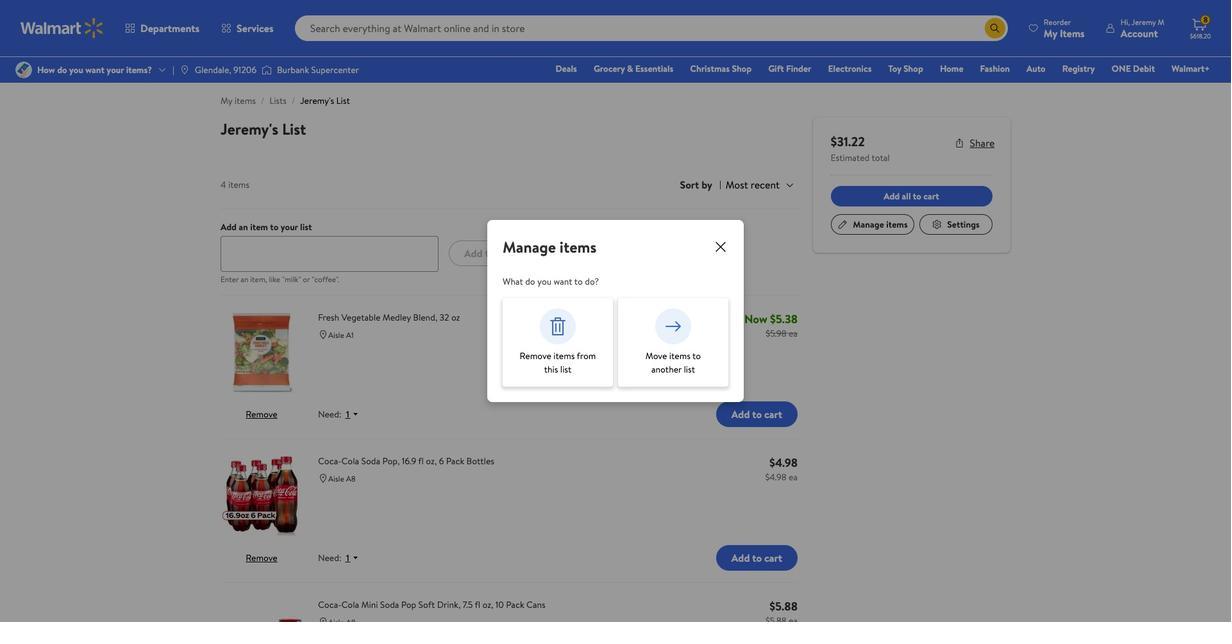 Task type: describe. For each thing, give the bounding box(es) containing it.
move items to another list
[[646, 350, 701, 376]]

aisle for now
[[328, 330, 344, 341]]

deals
[[556, 62, 577, 75]]

item
[[250, 221, 268, 234]]

manage items button
[[831, 214, 915, 235]]

home link
[[935, 62, 970, 76]]

manage items dialog
[[488, 220, 744, 402]]

coca-cola soda pop, 16.9 fl oz, 6 pack bottles link
[[318, 455, 750, 469]]

remove inside remove items from this list
[[520, 350, 552, 362]]

coca-cola mini soda pop soft drink, 7.5 fl oz, 10 pack cans
[[318, 599, 546, 612]]

1 vertical spatial list
[[282, 118, 306, 140]]

now $5.38 $5.98 ea
[[745, 311, 798, 340]]

sort
[[680, 178, 699, 192]]

toy shop link
[[883, 62, 930, 76]]

items inside move items to another list
[[670, 350, 691, 362]]

remove for now $5.38
[[246, 408, 278, 421]]

cans
[[527, 599, 546, 612]]

do?
[[585, 275, 599, 288]]

an for enter
[[241, 274, 249, 285]]

1 vertical spatial pack
[[506, 599, 525, 612]]

electronics
[[829, 62, 872, 75]]

mini
[[362, 599, 378, 612]]

fresh
[[318, 311, 339, 324]]

do
[[526, 275, 536, 288]]

a8
[[346, 474, 356, 485]]

debit
[[1134, 62, 1156, 75]]

list inside add to list button
[[497, 246, 511, 261]]

medley
[[383, 311, 411, 324]]

add inside button
[[885, 190, 901, 203]]

one debit link
[[1107, 62, 1161, 76]]

remove button for $4.98
[[246, 552, 278, 565]]

shop for christmas shop
[[732, 62, 752, 75]]

8
[[1204, 14, 1209, 25]]

list right 'your'
[[300, 221, 312, 234]]

close dialog image
[[713, 239, 729, 255]]

auto link
[[1021, 62, 1052, 76]]

christmas
[[691, 62, 730, 75]]

$4.98 $4.98 ea
[[766, 455, 798, 484]]

toy shop
[[889, 62, 924, 75]]

pop
[[401, 599, 417, 612]]

lists link
[[270, 94, 287, 107]]

cart inside button
[[924, 190, 940, 203]]

cola for $5.88
[[342, 599, 359, 612]]

want
[[554, 275, 573, 288]]

4
[[221, 178, 226, 191]]

item,
[[250, 274, 267, 285]]

walmart+ link
[[1167, 62, 1216, 76]]

what do you want to do?
[[503, 275, 599, 288]]

finder
[[787, 62, 812, 75]]

or
[[303, 274, 310, 285]]

aisle a1
[[328, 330, 354, 341]]

0 horizontal spatial jeremy's
[[221, 118, 279, 140]]

add an item to your list
[[221, 221, 312, 234]]

manage items inside dialog
[[503, 236, 597, 258]]

cart for $4.98
[[765, 551, 783, 565]]

6
[[439, 455, 444, 468]]

aisle for $4.98
[[328, 474, 344, 485]]

enter an item, like "milk" or "coffee".
[[221, 274, 339, 285]]

vegetable
[[342, 311, 381, 324]]

essentials
[[636, 62, 674, 75]]

you
[[538, 275, 552, 288]]

1 vertical spatial fl
[[475, 599, 481, 612]]

grocery
[[594, 62, 625, 75]]

move
[[646, 350, 667, 362]]

all
[[903, 190, 912, 203]]

deals link
[[550, 62, 583, 76]]

to inside button
[[914, 190, 922, 203]]

gift finder
[[769, 62, 812, 75]]

oz
[[452, 311, 460, 324]]

10
[[496, 599, 504, 612]]

now
[[745, 311, 768, 327]]

electronics link
[[823, 62, 878, 76]]

fresh vegetable medley blend, 32 oz link
[[318, 311, 742, 325]]

1 vertical spatial oz,
[[483, 599, 494, 612]]

need: for now
[[318, 408, 342, 421]]

settings button
[[920, 214, 993, 235]]

total
[[872, 151, 891, 164]]

grocery & essentials
[[594, 62, 674, 75]]

a1
[[346, 330, 354, 341]]

aisle a8
[[328, 474, 356, 485]]

coca- for $4.98
[[318, 455, 342, 468]]

enter
[[221, 274, 239, 285]]

list inside move items to another list
[[684, 363, 695, 376]]

ea inside now $5.38 $5.98 ea
[[789, 327, 798, 340]]

list inside remove items from this list
[[561, 363, 572, 376]]

sort by
[[680, 178, 713, 192]]

Walmart Site-Wide search field
[[295, 15, 1008, 41]]

soft
[[419, 599, 435, 612]]

remove button for now
[[246, 408, 278, 421]]

1 / from the left
[[261, 94, 264, 107]]

christmas shop
[[691, 62, 752, 75]]

Add an item to your list text field
[[221, 236, 439, 272]]

add to cart button for $4.98
[[717, 546, 798, 571]]

fl inside "link"
[[418, 455, 424, 468]]

remove items from this list button
[[503, 298, 613, 387]]

my items / lists / jeremy's list
[[221, 94, 350, 107]]

what
[[503, 275, 523, 288]]

"milk"
[[282, 274, 301, 285]]

ea inside $4.98 $4.98 ea
[[789, 471, 798, 484]]



Task type: locate. For each thing, give the bounding box(es) containing it.
auto
[[1027, 62, 1046, 75]]

cola inside "link"
[[342, 455, 359, 468]]

pack inside "link"
[[446, 455, 465, 468]]

2 shop from the left
[[904, 62, 924, 75]]

oz, left 10 at bottom
[[483, 599, 494, 612]]

add
[[885, 190, 901, 203], [221, 221, 237, 234], [464, 246, 483, 261], [732, 408, 750, 422], [732, 551, 750, 565]]

coca- for $5.88
[[318, 599, 342, 612]]

0 vertical spatial remove
[[520, 350, 552, 362]]

1 vertical spatial manage
[[503, 236, 556, 258]]

items up this
[[554, 350, 575, 362]]

add all to cart
[[885, 190, 940, 203]]

0 vertical spatial cart
[[924, 190, 940, 203]]

1 vertical spatial an
[[241, 274, 249, 285]]

items inside remove items from this list
[[554, 350, 575, 362]]

0 vertical spatial soda
[[362, 455, 380, 468]]

oz, left 6
[[426, 455, 437, 468]]

0 vertical spatial remove button
[[246, 408, 278, 421]]

home
[[940, 62, 964, 75]]

0 horizontal spatial oz,
[[426, 455, 437, 468]]

0 vertical spatial jeremy's
[[300, 94, 334, 107]]

jeremy's list link
[[300, 94, 350, 107]]

0 horizontal spatial list
[[282, 118, 306, 140]]

0 vertical spatial fl
[[418, 455, 424, 468]]

Search search field
[[295, 15, 1008, 41]]

1 horizontal spatial shop
[[904, 62, 924, 75]]

1 vertical spatial need:
[[318, 552, 342, 565]]

2 / from the left
[[292, 94, 295, 107]]

soda inside "link"
[[362, 455, 380, 468]]

manage up do
[[503, 236, 556, 258]]

fl
[[418, 455, 424, 468], [475, 599, 481, 612]]

1 horizontal spatial manage
[[853, 218, 885, 231]]

shop for toy shop
[[904, 62, 924, 75]]

1 vertical spatial remove button
[[246, 552, 278, 565]]

1 horizontal spatial pack
[[506, 599, 525, 612]]

2 vertical spatial remove
[[246, 552, 278, 565]]

shop right toy
[[904, 62, 924, 75]]

0 horizontal spatial fl
[[418, 455, 424, 468]]

/
[[261, 94, 264, 107], [292, 94, 295, 107]]

add to list
[[464, 246, 511, 261]]

manage inside manage items button
[[853, 218, 885, 231]]

your
[[281, 221, 298, 234]]

an left item,
[[241, 274, 249, 285]]

coca- left mini
[[318, 599, 342, 612]]

another
[[652, 363, 682, 376]]

add to cart button up $5.88
[[717, 546, 798, 571]]

move items to another list button
[[618, 298, 729, 387]]

cola left mini
[[342, 599, 359, 612]]

$31.22 estimated total
[[831, 133, 891, 164]]

2 add to cart from the top
[[732, 551, 783, 565]]

remove for $4.98
[[246, 552, 278, 565]]

add to cart for $4.98
[[732, 551, 783, 565]]

pop,
[[383, 455, 400, 468]]

shop right christmas
[[732, 62, 752, 75]]

like
[[269, 274, 280, 285]]

0 vertical spatial manage
[[853, 218, 885, 231]]

2 cola from the top
[[342, 599, 359, 612]]

0 horizontal spatial manage items
[[503, 236, 597, 258]]

add to cart
[[732, 408, 783, 422], [732, 551, 783, 565]]

1 horizontal spatial fl
[[475, 599, 481, 612]]

cola
[[342, 455, 359, 468], [342, 599, 359, 612]]

items right 4
[[228, 178, 250, 191]]

gift
[[769, 62, 784, 75]]

christmas shop link
[[685, 62, 758, 76]]

coca- up aisle a8
[[318, 455, 342, 468]]

1 vertical spatial jeremy's
[[221, 118, 279, 140]]

lists
[[270, 94, 287, 107]]

items up another at the right of page
[[670, 350, 691, 362]]

0 vertical spatial add to cart button
[[717, 402, 798, 428]]

cart right all
[[924, 190, 940, 203]]

items right my
[[235, 94, 256, 107]]

list up what in the left top of the page
[[497, 246, 511, 261]]

jeremy's list
[[221, 118, 306, 140]]

cart up $5.88
[[765, 551, 783, 565]]

add inside button
[[464, 246, 483, 261]]

manage items up what do you want to do?
[[503, 236, 597, 258]]

1 coca- from the top
[[318, 455, 342, 468]]

$31.22
[[831, 133, 866, 150]]

2 ea from the top
[[789, 471, 798, 484]]

estimated
[[831, 151, 870, 164]]

fresh vegetable medley blend, 32 oz
[[318, 311, 460, 324]]

drink,
[[437, 599, 461, 612]]

jeremy's down my items link
[[221, 118, 279, 140]]

remove items from this list
[[520, 350, 596, 376]]

0 vertical spatial aisle
[[328, 330, 344, 341]]

jeremy's right lists link
[[300, 94, 334, 107]]

1 vertical spatial add to cart button
[[717, 546, 798, 571]]

1 add to cart button from the top
[[717, 402, 798, 428]]

fashion link
[[975, 62, 1016, 76]]

0 horizontal spatial /
[[261, 94, 264, 107]]

share
[[971, 136, 996, 150]]

an left item
[[239, 221, 248, 234]]

1 horizontal spatial manage items
[[853, 218, 908, 231]]

items down all
[[887, 218, 908, 231]]

to inside move items to another list
[[693, 350, 701, 362]]

blend,
[[413, 311, 438, 324]]

$5.88
[[770, 599, 798, 615]]

add to cart button up $4.98 $4.98 ea
[[717, 402, 798, 428]]

1 horizontal spatial /
[[292, 94, 295, 107]]

fl right 16.9
[[418, 455, 424, 468]]

$5.98
[[766, 327, 787, 340]]

1 horizontal spatial oz,
[[483, 599, 494, 612]]

2 vertical spatial cart
[[765, 551, 783, 565]]

shop
[[732, 62, 752, 75], [904, 62, 924, 75]]

list right another at the right of page
[[684, 363, 695, 376]]

/ right lists
[[292, 94, 295, 107]]

manage items inside button
[[853, 218, 908, 231]]

1 need: from the top
[[318, 408, 342, 421]]

add to cart button
[[717, 402, 798, 428], [717, 546, 798, 571]]

need: for $4.98
[[318, 552, 342, 565]]

add to cart up $5.88
[[732, 551, 783, 565]]

items
[[235, 94, 256, 107], [228, 178, 250, 191], [887, 218, 908, 231], [560, 236, 597, 258], [554, 350, 575, 362], [670, 350, 691, 362]]

/ left lists
[[261, 94, 264, 107]]

32
[[440, 311, 449, 324]]

0 horizontal spatial shop
[[732, 62, 752, 75]]

list
[[337, 94, 350, 107], [282, 118, 306, 140]]

"coffee".
[[312, 274, 339, 285]]

pack right 6
[[446, 455, 465, 468]]

walmart image
[[21, 18, 104, 38]]

manage down add all to cart button
[[853, 218, 885, 231]]

coca- inside "link"
[[318, 455, 342, 468]]

aisle left "a8"
[[328, 474, 344, 485]]

add to list button
[[449, 241, 526, 266]]

add to cart for $5.38
[[732, 408, 783, 422]]

2 coca- from the top
[[318, 599, 342, 612]]

items up the do?
[[560, 236, 597, 258]]

0 vertical spatial add to cart
[[732, 408, 783, 422]]

my
[[221, 94, 233, 107]]

add all to cart button
[[831, 186, 993, 207]]

1 vertical spatial ea
[[789, 471, 798, 484]]

1 vertical spatial add to cart
[[732, 551, 783, 565]]

1 vertical spatial cola
[[342, 599, 359, 612]]

0 vertical spatial an
[[239, 221, 248, 234]]

pack right 10 at bottom
[[506, 599, 525, 612]]

need:
[[318, 408, 342, 421], [318, 552, 342, 565]]

2 aisle from the top
[[328, 474, 344, 485]]

8 $618.20
[[1191, 14, 1212, 40]]

&
[[627, 62, 634, 75]]

1 ea from the top
[[789, 327, 798, 340]]

0 vertical spatial ea
[[789, 327, 798, 340]]

1 vertical spatial cart
[[765, 408, 783, 422]]

registry
[[1063, 62, 1096, 75]]

0 vertical spatial cola
[[342, 455, 359, 468]]

gift finder link
[[763, 62, 818, 76]]

fl right 7.5
[[475, 599, 481, 612]]

one debit
[[1112, 62, 1156, 75]]

cart up $4.98 $4.98 ea
[[765, 408, 783, 422]]

2 remove button from the top
[[246, 552, 278, 565]]

0 horizontal spatial pack
[[446, 455, 465, 468]]

0 vertical spatial coca-
[[318, 455, 342, 468]]

16.9
[[402, 455, 416, 468]]

0 vertical spatial list
[[337, 94, 350, 107]]

add to cart up $4.98 $4.98 ea
[[732, 408, 783, 422]]

this
[[544, 363, 558, 376]]

7.5
[[463, 599, 473, 612]]

1 horizontal spatial list
[[337, 94, 350, 107]]

manage inside manage items dialog
[[503, 236, 556, 258]]

coca-cola mini soda pop soft drink, 7.5 fl oz, 10 pack cans link
[[318, 599, 750, 612]]

bottles
[[467, 455, 495, 468]]

1 aisle from the top
[[328, 330, 344, 341]]

2 add to cart button from the top
[[717, 546, 798, 571]]

0 horizontal spatial manage
[[503, 236, 556, 258]]

aisle left a1 at the bottom left
[[328, 330, 344, 341]]

$4.98
[[770, 455, 798, 471], [766, 471, 787, 484]]

1 horizontal spatial jeremy's
[[300, 94, 334, 107]]

1 cola from the top
[[342, 455, 359, 468]]

0 vertical spatial pack
[[446, 455, 465, 468]]

oz, inside "link"
[[426, 455, 437, 468]]

toy
[[889, 62, 902, 75]]

share button
[[955, 136, 996, 150]]

add to cart button for $5.38
[[717, 402, 798, 428]]

1 add to cart from the top
[[732, 408, 783, 422]]

cart for now $5.38
[[765, 408, 783, 422]]

coca-cola soda pop, 16.9 fl oz, 6 pack bottles
[[318, 455, 495, 468]]

1 vertical spatial manage items
[[503, 236, 597, 258]]

ea
[[789, 327, 798, 340], [789, 471, 798, 484]]

4 items
[[221, 178, 250, 191]]

walmart+
[[1172, 62, 1211, 75]]

fashion
[[981, 62, 1010, 75]]

grocery & essentials link
[[588, 62, 680, 76]]

0 vertical spatial manage items
[[853, 218, 908, 231]]

$618.20
[[1191, 31, 1212, 40]]

remove
[[520, 350, 552, 362], [246, 408, 278, 421], [246, 552, 278, 565]]

remove button
[[246, 408, 278, 421], [246, 552, 278, 565]]

0 vertical spatial oz,
[[426, 455, 437, 468]]

list right this
[[561, 363, 572, 376]]

0 vertical spatial need:
[[318, 408, 342, 421]]

1 shop from the left
[[732, 62, 752, 75]]

cola up "a8"
[[342, 455, 359, 468]]

cart
[[924, 190, 940, 203], [765, 408, 783, 422], [765, 551, 783, 565]]

1 remove button from the top
[[246, 408, 278, 421]]

1 vertical spatial aisle
[[328, 474, 344, 485]]

registry link
[[1057, 62, 1101, 76]]

by
[[702, 178, 713, 192]]

1 vertical spatial soda
[[380, 599, 399, 612]]

soda left "pop," on the left bottom
[[362, 455, 380, 468]]

1 vertical spatial coca-
[[318, 599, 342, 612]]

one
[[1112, 62, 1132, 75]]

an
[[239, 221, 248, 234], [241, 274, 249, 285]]

2 need: from the top
[[318, 552, 342, 565]]

manage items down all
[[853, 218, 908, 231]]

soda
[[362, 455, 380, 468], [380, 599, 399, 612]]

1 vertical spatial remove
[[246, 408, 278, 421]]

an for add
[[239, 221, 248, 234]]

cola for $4.98
[[342, 455, 359, 468]]

soda left pop
[[380, 599, 399, 612]]



Task type: vqa. For each thing, say whether or not it's contained in the screenshot.
"Oz," within Coca-Cola Soda Pop, 16.9 Fl Oz, 6 Pack Bottles link
yes



